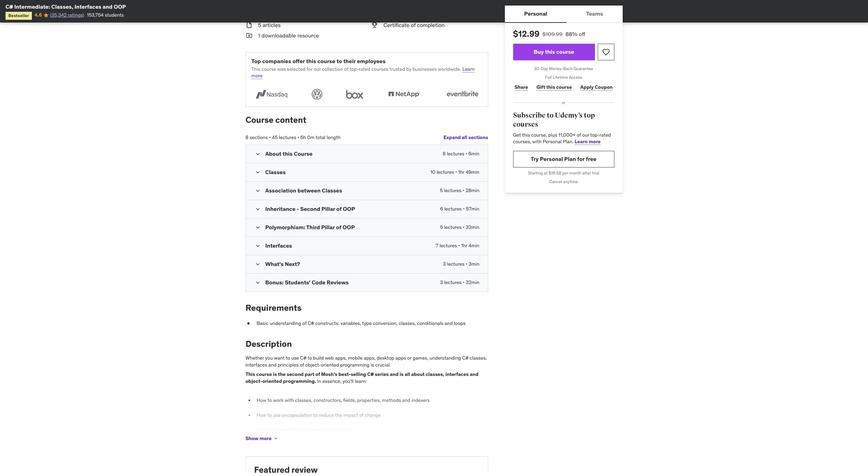 Task type: locate. For each thing, give the bounding box(es) containing it.
or right apps
[[408, 355, 412, 361]]

nasdaq image
[[252, 88, 292, 101]]

to inside subscribe to udemy's top courses
[[547, 111, 554, 120]]

xsmall image inside show more button
[[273, 436, 279, 441]]

• down 6 lectures • 57min
[[463, 224, 465, 230]]

series
[[375, 371, 389, 377]]

basic understanding of c# constructs: variables, type conversion, classes, conditionals and loops
[[257, 320, 466, 326]]

3 down 3 lectures • 3min
[[441, 279, 443, 285]]

oriented inside whether you want to use c# to build web apps, mobile apps, desktop apps or games, understanding c# classes, interfaces and principles of object-oriented programming is crucial.
[[321, 362, 339, 368]]

lectures for -
[[445, 206, 462, 212]]

0 vertical spatial oop
[[114, 3, 126, 10]]

learn right worldwide.
[[463, 66, 475, 72]]

1 vertical spatial 6
[[441, 206, 444, 212]]

1 vertical spatial more
[[589, 138, 601, 145]]

• left 57min in the right top of the page
[[463, 206, 465, 212]]

lectures right the 45 at the left of page
[[279, 134, 297, 140]]

with
[[533, 138, 542, 145], [285, 397, 294, 403]]

1 vertical spatial 3
[[441, 279, 443, 285]]

of right second
[[337, 205, 342, 212]]

small image for inheritance - second pillar of oop
[[254, 206, 261, 213]]

1 vertical spatial or
[[408, 355, 412, 361]]

apply coupon button
[[579, 80, 615, 94]]

learn more link for top companies offer this course to their employees
[[252, 66, 475, 79]]

30-
[[535, 66, 541, 71]]

0 horizontal spatial course
[[246, 114, 274, 125]]

1 horizontal spatial for
[[578, 155, 585, 162]]

1 vertical spatial classes
[[322, 187, 342, 194]]

reviews
[[327, 279, 349, 286]]

1 horizontal spatial top-
[[591, 132, 600, 138]]

the down principles
[[278, 371, 286, 377]]

course up collection
[[318, 57, 336, 64]]

is down "want"
[[273, 371, 277, 377]]

course up the back
[[557, 48, 575, 55]]

top- down top
[[591, 132, 600, 138]]

• left 4min
[[459, 242, 460, 249]]

1 horizontal spatial learn
[[575, 138, 588, 145]]

how for how to improve the robustness of your code
[[257, 427, 267, 433]]

small image for interfaces
[[254, 242, 261, 249]]

1 horizontal spatial course
[[294, 150, 313, 157]]

apps, right web on the bottom of page
[[335, 355, 347, 361]]

lectures down 3 lectures • 3min
[[445, 279, 462, 285]]

•
[[269, 134, 271, 140], [298, 134, 300, 140], [466, 150, 468, 157], [456, 169, 457, 175], [463, 187, 465, 193], [463, 206, 465, 212], [463, 224, 465, 230], [459, 242, 460, 249], [466, 261, 468, 267], [463, 279, 465, 285]]

6 for inheritance - second pillar of oop
[[441, 206, 444, 212]]

apps, right mobile
[[364, 355, 376, 361]]

worldwide.
[[438, 66, 462, 72]]

course content
[[246, 114, 307, 125]]

collection
[[322, 66, 343, 72]]

0 vertical spatial learn more link
[[252, 66, 475, 79]]

resource
[[298, 32, 319, 39]]

3min
[[469, 261, 480, 267]]

2 how from the top
[[257, 412, 267, 418]]

0 vertical spatial 32min
[[466, 224, 480, 230]]

3 for bonus: students' code reviews
[[441, 279, 443, 285]]

1 horizontal spatial the
[[292, 427, 299, 433]]

32min down 57min in the right top of the page
[[466, 224, 480, 230]]

oop for inheritance - second pillar of oop
[[343, 205, 355, 212]]

with right the work
[[285, 397, 294, 403]]

1 horizontal spatial or
[[562, 100, 566, 105]]

• down 3 lectures • 3min
[[463, 279, 465, 285]]

2 vertical spatial personal
[[540, 155, 564, 162]]

our down top companies offer this course to their employees
[[314, 66, 321, 72]]

after
[[583, 170, 592, 175]]

0 horizontal spatial learn more
[[252, 66, 475, 79]]

• left 28min on the right top
[[463, 187, 465, 193]]

5 articles
[[258, 21, 281, 28]]

small image left '1'
[[246, 32, 253, 39]]

how left the work
[[257, 397, 267, 403]]

lectures for next?
[[447, 261, 465, 267]]

1 horizontal spatial understanding
[[430, 355, 462, 361]]

8
[[246, 134, 249, 140]]

to left udemy's
[[547, 111, 554, 120]]

classes
[[266, 169, 286, 175], [322, 187, 342, 194]]

classes right between
[[322, 187, 342, 194]]

-
[[297, 205, 299, 212]]

interfaces up 153,754
[[75, 3, 101, 10]]

learn for top companies offer this course to their employees
[[463, 66, 475, 72]]

1 horizontal spatial classes
[[322, 187, 342, 194]]

1 horizontal spatial learn more
[[575, 138, 601, 145]]

part
[[305, 371, 315, 377]]

0 horizontal spatial oriented
[[263, 378, 282, 384]]

personal down plus
[[543, 138, 562, 145]]

between
[[298, 187, 321, 194]]

0 vertical spatial all
[[462, 134, 468, 141]]

1 vertical spatial small image
[[254, 224, 261, 231]]

3 how from the top
[[257, 427, 267, 433]]

this
[[546, 48, 556, 55], [306, 57, 316, 64], [547, 84, 556, 90], [523, 132, 531, 138], [283, 150, 293, 157]]

want
[[274, 355, 285, 361]]

1 how from the top
[[257, 397, 267, 403]]

to left reduce
[[314, 412, 318, 418]]

more for top companies offer this course to their employees
[[252, 73, 263, 79]]

1hr left 49min
[[459, 169, 465, 175]]

course down 6h 0m
[[294, 150, 313, 157]]

0 vertical spatial 1hr
[[459, 169, 465, 175]]

is left crucial.
[[371, 362, 375, 368]]

lectures left 3min
[[447, 261, 465, 267]]

for left free
[[578, 155, 585, 162]]

this inside this course is the second part of mosh's best-selling c# series and is all about classes, interfaces and object-oriented programming.
[[246, 371, 255, 377]]

how to work with classes, constructors, fields, properties, methods and indexers
[[257, 397, 430, 403]]

2 vertical spatial how
[[257, 427, 267, 433]]

this down top
[[252, 66, 261, 72]]

1 vertical spatial our
[[583, 132, 590, 138]]

0 vertical spatial courses
[[372, 66, 389, 72]]

learn more down employees
[[252, 66, 475, 79]]

small image for about this course
[[254, 150, 261, 157]]

the right improve
[[292, 427, 299, 433]]

classes down about in the top left of the page
[[266, 169, 286, 175]]

small image left polymorphism:
[[254, 224, 261, 231]]

more
[[252, 73, 263, 79], [589, 138, 601, 145], [260, 435, 272, 441]]

lectures for between
[[444, 187, 462, 193]]

top- down their
[[350, 66, 359, 72]]

businesses
[[413, 66, 437, 72]]

• left 6h 0m
[[298, 134, 300, 140]]

course down you
[[257, 371, 272, 377]]

indexers
[[412, 397, 430, 403]]

xsmall image
[[246, 320, 251, 327], [273, 436, 279, 441]]

course inside buy this course button
[[557, 48, 575, 55]]

0 horizontal spatial xsmall image
[[246, 320, 251, 327]]

• left 3min
[[466, 261, 468, 267]]

this course was selected for our collection of top-rated courses trusted by businesses worldwide.
[[252, 66, 462, 72]]

2 vertical spatial the
[[292, 427, 299, 433]]

this for gift this course
[[547, 84, 556, 90]]

this inside the get this course, plus 11,000+ of our top-rated courses, with personal plan.
[[523, 132, 531, 138]]

1hr left 4min
[[462, 242, 468, 249]]

0 horizontal spatial object-
[[246, 378, 263, 384]]

1 horizontal spatial interfaces
[[266, 242, 292, 249]]

interfaces inside whether you want to use c# to build web apps, mobile apps, desktop apps or games, understanding c# classes, interfaces and principles of object-oriented programming is crucial.
[[246, 362, 267, 368]]

1 horizontal spatial is
[[371, 362, 375, 368]]

$109.99
[[543, 31, 563, 37]]

0 vertical spatial learn more
[[252, 66, 475, 79]]

course down lifetime
[[557, 84, 572, 90]]

0 horizontal spatial interfaces
[[246, 362, 267, 368]]

small image left the bonus:
[[254, 279, 261, 286]]

object- down build
[[306, 362, 321, 368]]

interfaces up "what's next?"
[[266, 242, 292, 249]]

1 vertical spatial understanding
[[430, 355, 462, 361]]

0 horizontal spatial or
[[408, 355, 412, 361]]

1 vertical spatial for
[[578, 155, 585, 162]]

month
[[570, 170, 582, 175]]

the for second
[[278, 371, 286, 377]]

to
[[337, 57, 342, 64], [547, 111, 554, 120], [286, 355, 290, 361], [308, 355, 312, 361], [268, 397, 272, 403], [268, 412, 272, 418], [314, 412, 318, 418], [268, 427, 272, 433]]

more inside button
[[260, 435, 272, 441]]

course inside gift this course link
[[557, 84, 572, 90]]

2 vertical spatial more
[[260, 435, 272, 441]]

all right 'expand'
[[462, 134, 468, 141]]

personal
[[525, 10, 548, 17], [543, 138, 562, 145], [540, 155, 564, 162]]

1 horizontal spatial courses
[[514, 120, 539, 129]]

1 vertical spatial xsmall image
[[273, 436, 279, 441]]

oriented down web on the bottom of page
[[321, 362, 339, 368]]

back
[[564, 66, 573, 71]]

for down top companies offer this course to their employees
[[307, 66, 313, 72]]

second
[[300, 205, 321, 212]]

learn more link up free
[[575, 138, 601, 145]]

$12.99 $109.99 88% off
[[514, 28, 586, 39]]

small image for what's next?
[[254, 261, 261, 268]]

this inside button
[[546, 48, 556, 55]]

1 horizontal spatial object-
[[306, 362, 321, 368]]

constructors,
[[314, 397, 342, 403]]

starting
[[529, 170, 544, 175]]

learn more up free
[[575, 138, 601, 145]]

oop
[[114, 3, 126, 10], [343, 205, 355, 212], [343, 224, 355, 231]]

more down top
[[252, 73, 263, 79]]

more inside learn more
[[252, 73, 263, 79]]

0 vertical spatial interfaces
[[75, 3, 101, 10]]

0 vertical spatial our
[[314, 66, 321, 72]]

or up udemy's
[[562, 100, 566, 105]]

1 vertical spatial learn
[[575, 138, 588, 145]]

0 horizontal spatial learn more link
[[252, 66, 475, 79]]

second
[[287, 371, 304, 377]]

trusted
[[390, 66, 406, 72]]

0 vertical spatial personal
[[525, 10, 548, 17]]

this for this course was selected for our collection of top-rated courses trusted by businesses worldwide.
[[252, 66, 261, 72]]

2 horizontal spatial the
[[335, 412, 343, 418]]

mobile
[[348, 355, 363, 361]]

0 vertical spatial 6
[[443, 150, 446, 157]]

of up the in
[[316, 371, 320, 377]]

rated
[[359, 66, 371, 72], [600, 132, 612, 138]]

0 vertical spatial interfaces
[[246, 362, 267, 368]]

small image
[[246, 21, 253, 29], [371, 21, 378, 29], [254, 150, 261, 157], [254, 169, 261, 176], [254, 187, 261, 194], [254, 206, 261, 213], [254, 242, 261, 249], [254, 261, 261, 268]]

course down the companies at the left
[[262, 66, 276, 72]]

5 up '1'
[[258, 21, 261, 28]]

1 horizontal spatial interfaces
[[446, 371, 469, 377]]

wishlist image
[[602, 48, 611, 56]]

methods
[[382, 397, 401, 403]]

0 vertical spatial understanding
[[270, 320, 301, 326]]

courses,
[[514, 138, 532, 145]]

conditionals
[[417, 320, 444, 326]]

1 vertical spatial oriented
[[263, 378, 282, 384]]

subscribe to udemy's top courses
[[514, 111, 595, 129]]

1hr
[[459, 169, 465, 175], [462, 242, 468, 249]]

0 horizontal spatial is
[[273, 371, 277, 377]]

of right 11,000+
[[577, 132, 582, 138]]

0 vertical spatial learn
[[463, 66, 475, 72]]

oriented inside this course is the second part of mosh's best-selling c# series and is all about classes, interfaces and object-oriented programming.
[[263, 378, 282, 384]]

personal up the $16.58
[[540, 155, 564, 162]]

sections right 8
[[250, 134, 268, 140]]

5 down 10 lectures • 1hr 49min
[[440, 187, 443, 193]]

1 vertical spatial object-
[[246, 378, 263, 384]]

1 horizontal spatial oriented
[[321, 362, 339, 368]]

1 vertical spatial learn more link
[[575, 138, 601, 145]]

1 vertical spatial this
[[246, 371, 255, 377]]

lectures down 10 lectures • 1hr 49min
[[444, 187, 462, 193]]

5 for 5 articles
[[258, 21, 261, 28]]

1 vertical spatial interfaces
[[446, 371, 469, 377]]

personal up $12.99
[[525, 10, 548, 17]]

1 horizontal spatial learn more link
[[575, 138, 601, 145]]

of inside the get this course, plus 11,000+ of our top-rated courses, with personal plan.
[[577, 132, 582, 138]]

learn more for top companies offer this course to their employees
[[252, 66, 475, 79]]

2 32min from the top
[[466, 279, 480, 285]]

32min
[[466, 224, 480, 230], [466, 279, 480, 285]]

• left 6min
[[466, 150, 468, 157]]

classes, inside whether you want to use c# to build web apps, mobile apps, desktop apps or games, understanding c# classes, interfaces and principles of object-oriented programming is crucial.
[[470, 355, 487, 361]]

use up principles
[[292, 355, 299, 361]]

small image
[[246, 32, 253, 39], [254, 224, 261, 231], [254, 279, 261, 286]]

1 vertical spatial courses
[[514, 120, 539, 129]]

6 for about this course
[[443, 150, 446, 157]]

0 horizontal spatial understanding
[[270, 320, 301, 326]]

this right about in the top left of the page
[[283, 150, 293, 157]]

course
[[557, 48, 575, 55], [318, 57, 336, 64], [262, 66, 276, 72], [557, 84, 572, 90], [257, 371, 272, 377]]

object- down 'whether'
[[246, 378, 263, 384]]

sections up 6min
[[469, 134, 489, 141]]

length
[[327, 134, 341, 140]]

full
[[546, 75, 552, 80]]

2 vertical spatial 5
[[441, 224, 443, 230]]

is inside whether you want to use c# to build web apps, mobile apps, desktop apps or games, understanding c# classes, interfaces and principles of object-oriented programming is crucial.
[[371, 362, 375, 368]]

0 vertical spatial with
[[533, 138, 542, 145]]

0 horizontal spatial all
[[405, 371, 410, 377]]

how up show more button
[[257, 412, 267, 418]]

49min
[[466, 169, 480, 175]]

or inside whether you want to use c# to build web apps, mobile apps, desktop apps or games, understanding c# classes, interfaces and principles of object-oriented programming is crucial.
[[408, 355, 412, 361]]

trial
[[593, 170, 600, 175]]

of up second
[[300, 362, 304, 368]]

learn right plan.
[[575, 138, 588, 145]]

top
[[252, 57, 261, 64]]

to left their
[[337, 57, 342, 64]]

3 down 7 lectures • 1hr 4min
[[443, 261, 446, 267]]

lectures for third
[[445, 224, 462, 230]]

0 vertical spatial rated
[[359, 66, 371, 72]]

3 for what's next?
[[443, 261, 446, 267]]

8 sections • 45 lectures • 6h 0m total length
[[246, 134, 341, 140]]

with down course, on the top of page
[[533, 138, 542, 145]]

1 horizontal spatial apps,
[[364, 355, 376, 361]]

of right "impact"
[[360, 412, 364, 418]]

0 vertical spatial object-
[[306, 362, 321, 368]]

association
[[266, 187, 297, 194]]

show more button
[[246, 431, 279, 445]]

0 horizontal spatial with
[[285, 397, 294, 403]]

offer
[[293, 57, 305, 64]]

tab list
[[505, 6, 623, 23]]

lectures up 7 lectures • 1hr 4min
[[445, 224, 462, 230]]

0 horizontal spatial courses
[[372, 66, 389, 72]]

0 vertical spatial pillar
[[322, 205, 335, 212]]

all left about
[[405, 371, 410, 377]]

5 for 5 lectures • 28min
[[440, 187, 443, 193]]

this up the courses,
[[523, 132, 531, 138]]

what's
[[266, 260, 284, 267]]

use down the work
[[273, 412, 281, 418]]

1 vertical spatial rated
[[600, 132, 612, 138]]

1 downloadable resource
[[258, 32, 319, 39]]

show
[[246, 435, 259, 441]]

0 vertical spatial more
[[252, 73, 263, 79]]

0 vertical spatial this
[[252, 66, 261, 72]]

learn for subscribe to udemy's top courses
[[575, 138, 588, 145]]

1 vertical spatial 1hr
[[462, 242, 468, 249]]

volkswagen image
[[310, 88, 325, 101]]

courses down subscribe
[[514, 120, 539, 129]]

this down 'whether'
[[246, 371, 255, 377]]

learn:
[[355, 378, 367, 384]]

xsmall image down improve
[[273, 436, 279, 441]]

0 horizontal spatial top-
[[350, 66, 359, 72]]

how up show more
[[257, 427, 267, 433]]

1 32min from the top
[[466, 224, 480, 230]]

to left build
[[308, 355, 312, 361]]

how to improve the robustness of your code
[[257, 427, 352, 433]]

more up free
[[589, 138, 601, 145]]

pillar right third
[[322, 224, 335, 231]]

0 vertical spatial 5
[[258, 21, 261, 28]]

5 for 5 lectures • 32min
[[441, 224, 443, 230]]

0 horizontal spatial classes
[[266, 169, 286, 175]]

0 horizontal spatial interfaces
[[75, 3, 101, 10]]

1 vertical spatial use
[[273, 412, 281, 418]]

personal inside personal button
[[525, 10, 548, 17]]

off
[[579, 31, 586, 37]]

buy
[[534, 48, 544, 55]]

1 vertical spatial 32min
[[466, 279, 480, 285]]

1 horizontal spatial use
[[292, 355, 299, 361]]

1 vertical spatial oop
[[343, 205, 355, 212]]

personal inside try personal plan for free link
[[540, 155, 564, 162]]

how for how to use encapsulation to reduce the impact of change
[[257, 412, 267, 418]]

1 vertical spatial with
[[285, 397, 294, 403]]

xsmall image left basic
[[246, 320, 251, 327]]

plus
[[549, 132, 558, 138]]

the inside this course is the second part of mosh's best-selling c# series and is all about classes, interfaces and object-oriented programming.
[[278, 371, 286, 377]]

1 vertical spatial all
[[405, 371, 410, 377]]

1 horizontal spatial sections
[[469, 134, 489, 141]]

• for association between classes
[[463, 187, 465, 193]]

all
[[462, 134, 468, 141], [405, 371, 410, 377]]

of inside whether you want to use c# to build web apps, mobile apps, desktop apps or games, understanding c# classes, interfaces and principles of object-oriented programming is crucial.
[[300, 362, 304, 368]]

6 down 'expand'
[[443, 150, 446, 157]]

teams button
[[567, 6, 623, 22]]

our right 11,000+
[[583, 132, 590, 138]]

1 vertical spatial learn more
[[575, 138, 601, 145]]

classes, inside this course is the second part of mosh's best-selling c# series and is all about classes, interfaces and object-oriented programming.
[[426, 371, 445, 377]]

more right show
[[260, 435, 272, 441]]

interfaces
[[75, 3, 101, 10], [266, 242, 292, 249]]

0 horizontal spatial the
[[278, 371, 286, 377]]

is left about
[[400, 371, 404, 377]]

2 vertical spatial oop
[[343, 224, 355, 231]]

content
[[276, 114, 307, 125]]

subscribe
[[514, 111, 546, 120]]

1 horizontal spatial with
[[533, 138, 542, 145]]



Task type: describe. For each thing, give the bounding box(es) containing it.
7 lectures • 1hr 4min
[[436, 242, 480, 249]]

0 vertical spatial top-
[[350, 66, 359, 72]]

try personal plan for free
[[531, 155, 597, 162]]

constructs:
[[316, 320, 340, 326]]

box image
[[343, 88, 366, 101]]

• for about this course
[[466, 150, 468, 157]]

lectures for this
[[447, 150, 465, 157]]

use inside whether you want to use c# to build web apps, mobile apps, desktop apps or games, understanding c# classes, interfaces and principles of object-oriented programming is crucial.
[[292, 355, 299, 361]]

encapsulation
[[282, 412, 313, 418]]

mosh's
[[321, 371, 338, 377]]

improve
[[273, 427, 291, 433]]

and inside whether you want to use c# to build web apps, mobile apps, desktop apps or games, understanding c# classes, interfaces and principles of object-oriented programming is crucial.
[[269, 362, 277, 368]]

courses inside subscribe to udemy's top courses
[[514, 120, 539, 129]]

the for robustness
[[292, 427, 299, 433]]

inheritance - second pillar of oop
[[266, 205, 355, 212]]

to up show more button
[[268, 412, 272, 418]]

32min for bonus: students' code reviews
[[466, 279, 480, 285]]

programming.
[[283, 378, 316, 384]]

oop for c# intermediate: classes, interfaces and oop
[[114, 3, 126, 10]]

how for how to work with classes, constructors, fields, properties, methods and indexers
[[257, 397, 267, 403]]

0 vertical spatial for
[[307, 66, 313, 72]]

of right certificate
[[411, 21, 416, 28]]

gift this course
[[537, 84, 572, 90]]

companies
[[262, 57, 291, 64]]

to up principles
[[286, 355, 290, 361]]

our inside the get this course, plus 11,000+ of our top-rated courses, with personal plan.
[[583, 132, 590, 138]]

selected
[[287, 66, 306, 72]]

personal button
[[505, 6, 567, 22]]

employees
[[357, 57, 386, 64]]

apply
[[581, 84, 594, 90]]

completion
[[417, 21, 445, 28]]

you
[[265, 355, 273, 361]]

expand all sections
[[444, 134, 489, 141]]

small image for association between classes
[[254, 187, 261, 194]]

plan.
[[563, 138, 574, 145]]

of inside this course is the second part of mosh's best-selling c# series and is all about classes, interfaces and object-oriented programming.
[[316, 371, 320, 377]]

their
[[344, 57, 356, 64]]

principles
[[278, 362, 299, 368]]

object- inside whether you want to use c# to build web apps, mobile apps, desktop apps or games, understanding c# classes, interfaces and principles of object-oriented programming is crucial.
[[306, 362, 321, 368]]

conversion,
[[373, 320, 398, 326]]

learn more for subscribe to udemy's top courses
[[575, 138, 601, 145]]

sections inside dropdown button
[[469, 134, 489, 141]]

udemy's
[[555, 111, 583, 120]]

32min for polymorphism: third pillar of oop
[[466, 224, 480, 230]]

anytime
[[564, 179, 578, 184]]

certificate
[[384, 21, 410, 28]]

• for interfaces
[[459, 242, 460, 249]]

cancel
[[550, 179, 563, 184]]

eventbrite image
[[443, 88, 483, 101]]

6 lectures • 57min
[[441, 206, 480, 212]]

lectures for students'
[[445, 279, 462, 285]]

1 vertical spatial interfaces
[[266, 242, 292, 249]]

of left your
[[325, 427, 330, 433]]

properties,
[[358, 397, 381, 403]]

• for classes
[[456, 169, 457, 175]]

• for what's next?
[[466, 261, 468, 267]]

code
[[341, 427, 352, 433]]

about this course
[[266, 150, 313, 157]]

0 vertical spatial or
[[562, 100, 566, 105]]

articles
[[263, 21, 281, 28]]

• left the 45 at the left of page
[[269, 134, 271, 140]]

gift this course link
[[536, 80, 574, 94]]

of down their
[[345, 66, 349, 72]]

more for subscribe to udemy's top courses
[[589, 138, 601, 145]]

0 vertical spatial xsmall image
[[246, 320, 251, 327]]

1 vertical spatial pillar
[[322, 224, 335, 231]]

personal inside the get this course, plus 11,000+ of our top-rated courses, with personal plan.
[[543, 138, 562, 145]]

day
[[541, 66, 549, 71]]

work
[[273, 397, 284, 403]]

show more
[[246, 435, 272, 441]]

description
[[246, 339, 292, 349]]

course,
[[532, 132, 548, 138]]

plan
[[565, 155, 577, 162]]

in essence, you'll learn:
[[317, 378, 367, 384]]

57min
[[466, 206, 480, 212]]

0 vertical spatial small image
[[246, 32, 253, 39]]

expand
[[444, 134, 461, 141]]

0 horizontal spatial our
[[314, 66, 321, 72]]

(35,342 ratings)
[[50, 12, 84, 18]]

3 lectures • 32min
[[441, 279, 480, 285]]

7
[[436, 242, 439, 249]]

teams
[[587, 10, 604, 17]]

all inside dropdown button
[[462, 134, 468, 141]]

1 vertical spatial the
[[335, 412, 343, 418]]

to left improve
[[268, 427, 272, 433]]

c# intermediate: classes, interfaces and oop
[[6, 3, 126, 10]]

about
[[266, 150, 282, 157]]

try
[[531, 155, 539, 162]]

1 apps, from the left
[[335, 355, 347, 361]]

loops
[[454, 320, 466, 326]]

students
[[105, 12, 124, 18]]

0 horizontal spatial use
[[273, 412, 281, 418]]

this for buy this course
[[546, 48, 556, 55]]

downloadable
[[262, 32, 296, 39]]

variables,
[[341, 320, 361, 326]]

5 lectures • 28min
[[440, 187, 480, 193]]

programming
[[341, 362, 370, 368]]

1hr for interfaces
[[462, 242, 468, 249]]

classes,
[[51, 3, 73, 10]]

45
[[272, 134, 278, 140]]

fields,
[[344, 397, 356, 403]]

to left the work
[[268, 397, 272, 403]]

access
[[569, 75, 583, 80]]

requirements
[[246, 302, 302, 313]]

with inside the get this course, plus 11,000+ of our top-rated courses, with personal plan.
[[533, 138, 542, 145]]

88%
[[566, 31, 578, 37]]

was
[[278, 66, 286, 72]]

build
[[313, 355, 324, 361]]

0 horizontal spatial rated
[[359, 66, 371, 72]]

buy this course button
[[514, 44, 595, 60]]

6h 0m
[[301, 134, 315, 140]]

• for bonus: students' code reviews
[[463, 279, 465, 285]]

rated inside the get this course, plus 11,000+ of our top-rated courses, with personal plan.
[[600, 132, 612, 138]]

learn more link for subscribe to udemy's top courses
[[575, 138, 601, 145]]

third
[[307, 224, 320, 231]]

next?
[[285, 260, 300, 267]]

code
[[312, 279, 326, 286]]

get this course, plus 11,000+ of our top-rated courses, with personal plan.
[[514, 132, 612, 145]]

small image for bonus:
[[254, 279, 261, 286]]

0 vertical spatial course
[[246, 114, 274, 125]]

bonus: students' code reviews
[[266, 279, 349, 286]]

object- inside this course is the second part of mosh's best-selling c# series and is all about classes, interfaces and object-oriented programming.
[[246, 378, 263, 384]]

this for about this course
[[283, 150, 293, 157]]

association between classes
[[266, 187, 342, 194]]

6min
[[469, 150, 480, 157]]

small image for classes
[[254, 169, 261, 176]]

small image for polymorphism:
[[254, 224, 261, 231]]

coupon
[[595, 84, 613, 90]]

• for inheritance - second pillar of oop
[[463, 206, 465, 212]]

games,
[[413, 355, 429, 361]]

understanding inside whether you want to use c# to build web apps, mobile apps, desktop apps or games, understanding c# classes, interfaces and principles of object-oriented programming is crucial.
[[430, 355, 462, 361]]

ratings)
[[68, 12, 84, 18]]

top- inside the get this course, plus 11,000+ of our top-rated courses, with personal plan.
[[591, 132, 600, 138]]

expand all sections button
[[444, 131, 489, 145]]

course inside this course is the second part of mosh's best-selling c# series and is all about classes, interfaces and object-oriented programming.
[[257, 371, 272, 377]]

lectures right 10 on the top
[[437, 169, 455, 175]]

netapp image
[[385, 88, 425, 101]]

get
[[514, 132, 521, 138]]

0 horizontal spatial sections
[[250, 134, 268, 140]]

1 vertical spatial course
[[294, 150, 313, 157]]

share button
[[514, 80, 530, 94]]

• for polymorphism: third pillar of oop
[[463, 224, 465, 230]]

interfaces inside this course is the second part of mosh's best-selling c# series and is all about classes, interfaces and object-oriented programming.
[[446, 371, 469, 377]]

this for get this course, plus 11,000+ of our top-rated courses, with personal plan.
[[523, 132, 531, 138]]

2 horizontal spatial is
[[400, 371, 404, 377]]

2 apps, from the left
[[364, 355, 376, 361]]

bestseller
[[8, 13, 29, 18]]

apps
[[396, 355, 406, 361]]

1hr for classes
[[459, 169, 465, 175]]

28min
[[466, 187, 480, 193]]

bonus:
[[266, 279, 284, 286]]

10 lectures • 1hr 49min
[[431, 169, 480, 175]]

this for this course is the second part of mosh's best-selling c# series and is all about classes, interfaces and object-oriented programming.
[[246, 371, 255, 377]]

c# inside this course is the second part of mosh's best-selling c# series and is all about classes, interfaces and object-oriented programming.
[[368, 371, 374, 377]]

lectures right 7 in the right of the page
[[440, 242, 457, 249]]

$16.58
[[549, 170, 562, 175]]

tab list containing personal
[[505, 6, 623, 23]]

polymorphism:
[[266, 224, 305, 231]]

all inside this course is the second part of mosh's best-selling c# series and is all about classes, interfaces and object-oriented programming.
[[405, 371, 410, 377]]

of left constructs:
[[303, 320, 307, 326]]

4min
[[469, 242, 480, 249]]

top companies offer this course to their employees
[[252, 57, 386, 64]]

of right third
[[336, 224, 342, 231]]

0 vertical spatial classes
[[266, 169, 286, 175]]

this right offer
[[306, 57, 316, 64]]

best-
[[339, 371, 351, 377]]



Task type: vqa. For each thing, say whether or not it's contained in the screenshot.


